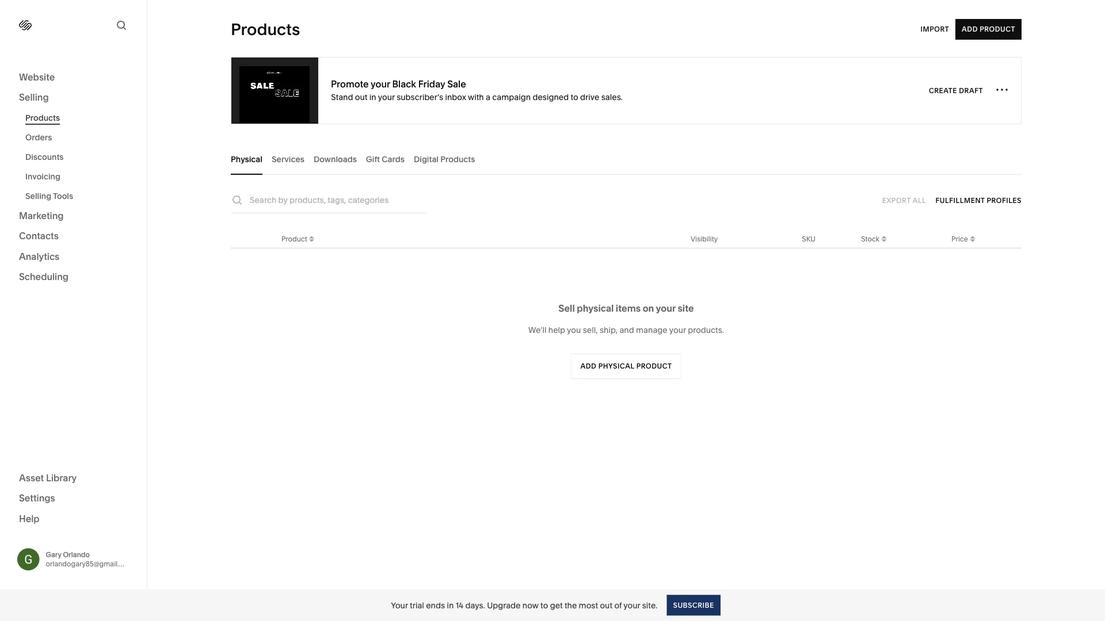 Task type: vqa. For each thing, say whether or not it's contained in the screenshot.
'DISCOUNTS' link
yes



Task type: describe. For each thing, give the bounding box(es) containing it.
selling link
[[19, 91, 128, 105]]

get
[[550, 601, 563, 611]]

stand
[[331, 92, 353, 102]]

services button
[[272, 143, 305, 175]]

promote your black friday sale stand out in your subscriber's inbox with a campaign designed to drive sales.
[[331, 79, 623, 102]]

price
[[952, 235, 969, 243]]

import button
[[921, 19, 950, 40]]

black
[[392, 79, 416, 90]]

Search by products, tags, categories field
[[250, 194, 427, 207]]

fulfillment profiles button
[[936, 190, 1022, 211]]

export all button
[[883, 190, 927, 211]]

contacts
[[19, 231, 59, 242]]

sales.
[[602, 92, 623, 102]]

asset library link
[[19, 472, 128, 486]]

1 vertical spatial products
[[25, 113, 60, 123]]

ends
[[426, 601, 445, 611]]

0 horizontal spatial to
[[541, 601, 548, 611]]

add product
[[962, 25, 1016, 33]]

a
[[486, 92, 491, 102]]

settings
[[19, 493, 55, 504]]

items
[[616, 303, 641, 314]]

inbox
[[445, 92, 466, 102]]

asset
[[19, 473, 44, 484]]

ship,
[[600, 326, 618, 335]]

sell physical items on your site
[[559, 303, 694, 314]]

help link
[[19, 513, 40, 526]]

selling tools link
[[25, 187, 134, 206]]

draft
[[960, 86, 984, 95]]

invoicing link
[[25, 167, 134, 187]]

physical
[[231, 154, 263, 164]]

and
[[620, 326, 634, 335]]

subscribe
[[673, 602, 715, 610]]

tools
[[53, 191, 73, 201]]

the
[[565, 601, 577, 611]]

settings link
[[19, 493, 128, 506]]

add product button
[[956, 19, 1022, 40]]

export all
[[883, 196, 927, 205]]

services
[[272, 154, 305, 164]]

sale
[[448, 79, 466, 90]]

trial
[[410, 601, 424, 611]]

create
[[929, 86, 958, 95]]

your left black
[[371, 79, 390, 90]]

marketing
[[19, 210, 64, 221]]

products.
[[688, 326, 724, 335]]

physical button
[[231, 143, 263, 175]]

you
[[567, 326, 581, 335]]

profiles
[[987, 196, 1022, 205]]

subscribe button
[[667, 596, 721, 616]]

import
[[921, 25, 950, 33]]

your down site
[[670, 326, 686, 335]]

orders
[[25, 133, 52, 143]]

campaign
[[493, 92, 531, 102]]

scheduling link
[[19, 271, 128, 284]]

friday
[[419, 79, 445, 90]]

orlandogary85@gmail.com
[[46, 560, 134, 569]]

add for add physical product
[[581, 363, 597, 371]]

0 horizontal spatial product
[[282, 235, 307, 243]]

subscriber's
[[397, 92, 443, 102]]

visibility
[[691, 235, 718, 243]]

gary orlando orlandogary85@gmail.com
[[46, 551, 134, 569]]

digital
[[414, 154, 439, 164]]

in inside promote your black friday sale stand out in your subscriber's inbox with a campaign designed to drive sales.
[[370, 92, 376, 102]]

upgrade
[[487, 601, 521, 611]]

discounts
[[25, 152, 64, 162]]

1 horizontal spatial out
[[600, 601, 613, 611]]

your
[[391, 601, 408, 611]]

sell
[[559, 303, 575, 314]]

downloads
[[314, 154, 357, 164]]

products link
[[25, 108, 134, 128]]

physical for sell
[[577, 303, 614, 314]]



Task type: locate. For each thing, give the bounding box(es) containing it.
1 vertical spatial to
[[541, 601, 548, 611]]

products
[[231, 20, 300, 39], [25, 113, 60, 123], [441, 154, 475, 164]]

manage
[[636, 326, 668, 335]]

1 vertical spatial product
[[282, 235, 307, 243]]

add physical product
[[581, 363, 672, 371]]

website link
[[19, 71, 128, 84]]

to left the get
[[541, 601, 548, 611]]

all
[[913, 196, 927, 205]]

your right "on"
[[656, 303, 676, 314]]

0 horizontal spatial in
[[370, 92, 376, 102]]

1 vertical spatial physical
[[599, 363, 635, 371]]

help
[[19, 514, 40, 525]]

out left of
[[600, 601, 613, 611]]

physical
[[577, 303, 614, 314], [599, 363, 635, 371]]

designed
[[533, 92, 569, 102]]

now
[[523, 601, 539, 611]]

analytics link
[[19, 251, 128, 264]]

1 horizontal spatial products
[[231, 20, 300, 39]]

to
[[571, 92, 579, 102], [541, 601, 548, 611]]

most
[[579, 601, 598, 611]]

selling
[[19, 92, 49, 103], [25, 191, 51, 201]]

0 horizontal spatial add
[[581, 363, 597, 371]]

selling up marketing
[[25, 191, 51, 201]]

out down promote
[[355, 92, 368, 102]]

1 vertical spatial selling
[[25, 191, 51, 201]]

0 vertical spatial products
[[231, 20, 300, 39]]

tab list containing physical
[[231, 143, 1022, 175]]

create draft
[[929, 86, 984, 95]]

tab list
[[231, 143, 1022, 175]]

selling down website
[[19, 92, 49, 103]]

your
[[371, 79, 390, 90], [378, 92, 395, 102], [656, 303, 676, 314], [670, 326, 686, 335], [624, 601, 641, 611]]

0 vertical spatial physical
[[577, 303, 614, 314]]

cards
[[382, 154, 405, 164]]

physical down ship,
[[599, 363, 635, 371]]

digital products button
[[414, 143, 475, 175]]

of
[[615, 601, 622, 611]]

add for add product
[[962, 25, 978, 33]]

site
[[678, 303, 694, 314]]

physical inside button
[[599, 363, 635, 371]]

on
[[643, 303, 654, 314]]

site.
[[643, 601, 658, 611]]

drive
[[581, 92, 600, 102]]

0 vertical spatial product
[[980, 25, 1016, 33]]

out inside promote your black friday sale stand out in your subscriber's inbox with a campaign designed to drive sales.
[[355, 92, 368, 102]]

export
[[883, 196, 911, 205]]

products inside button
[[441, 154, 475, 164]]

website
[[19, 71, 55, 83]]

downloads button
[[314, 143, 357, 175]]

product inside button
[[980, 25, 1016, 33]]

gift
[[366, 154, 380, 164]]

2 horizontal spatial products
[[441, 154, 475, 164]]

add down sell,
[[581, 363, 597, 371]]

sell,
[[583, 326, 598, 335]]

0 vertical spatial selling
[[19, 92, 49, 103]]

days.
[[466, 601, 485, 611]]

invoicing
[[25, 172, 60, 182]]

in left 14
[[447, 601, 454, 611]]

selling for selling
[[19, 92, 49, 103]]

0 horizontal spatial products
[[25, 113, 60, 123]]

physical up sell,
[[577, 303, 614, 314]]

0 vertical spatial out
[[355, 92, 368, 102]]

selling for selling tools
[[25, 191, 51, 201]]

stock
[[862, 235, 880, 243]]

0 vertical spatial add
[[962, 25, 978, 33]]

in
[[370, 92, 376, 102], [447, 601, 454, 611]]

create draft button
[[929, 80, 984, 101]]

selling tools
[[25, 191, 73, 201]]

fulfillment profiles
[[936, 196, 1022, 205]]

to inside promote your black friday sale stand out in your subscriber's inbox with a campaign designed to drive sales.
[[571, 92, 579, 102]]

1 horizontal spatial product
[[980, 25, 1016, 33]]

orlando
[[63, 551, 90, 560]]

gift cards button
[[366, 143, 405, 175]]

marketing link
[[19, 210, 128, 223]]

1 vertical spatial add
[[581, 363, 597, 371]]

digital products
[[414, 154, 475, 164]]

1 horizontal spatial add
[[962, 25, 978, 33]]

1 horizontal spatial in
[[447, 601, 454, 611]]

analytics
[[19, 251, 59, 262]]

1 vertical spatial in
[[447, 601, 454, 611]]

add
[[962, 25, 978, 33], [581, 363, 597, 371]]

promote
[[331, 79, 369, 90]]

1 vertical spatial out
[[600, 601, 613, 611]]

gift cards
[[366, 154, 405, 164]]

we'll help you sell, ship, and manage your products.
[[529, 326, 724, 335]]

orders link
[[25, 128, 134, 147]]

asset library
[[19, 473, 77, 484]]

0 vertical spatial to
[[571, 92, 579, 102]]

discounts link
[[25, 147, 134, 167]]

dropdown icon image
[[307, 233, 317, 242], [880, 233, 889, 242], [969, 233, 978, 242], [307, 236, 317, 246], [880, 236, 889, 246], [969, 236, 978, 246]]

sku
[[802, 235, 816, 243]]

0 horizontal spatial out
[[355, 92, 368, 102]]

fulfillment
[[936, 196, 985, 205]]

in right stand
[[370, 92, 376, 102]]

add right import
[[962, 25, 978, 33]]

1 horizontal spatial to
[[571, 92, 579, 102]]

gary
[[46, 551, 61, 560]]

14
[[456, 601, 464, 611]]

product
[[637, 363, 672, 371]]

your down black
[[378, 92, 395, 102]]

0 vertical spatial in
[[370, 92, 376, 102]]

your trial ends in 14 days. upgrade now to get the most out of your site.
[[391, 601, 658, 611]]

add physical product button
[[571, 354, 682, 379]]

physical for add
[[599, 363, 635, 371]]

we'll
[[529, 326, 547, 335]]

library
[[46, 473, 77, 484]]

scheduling
[[19, 272, 69, 283]]

your right of
[[624, 601, 641, 611]]

to left drive
[[571, 92, 579, 102]]

2 vertical spatial products
[[441, 154, 475, 164]]

out
[[355, 92, 368, 102], [600, 601, 613, 611]]



